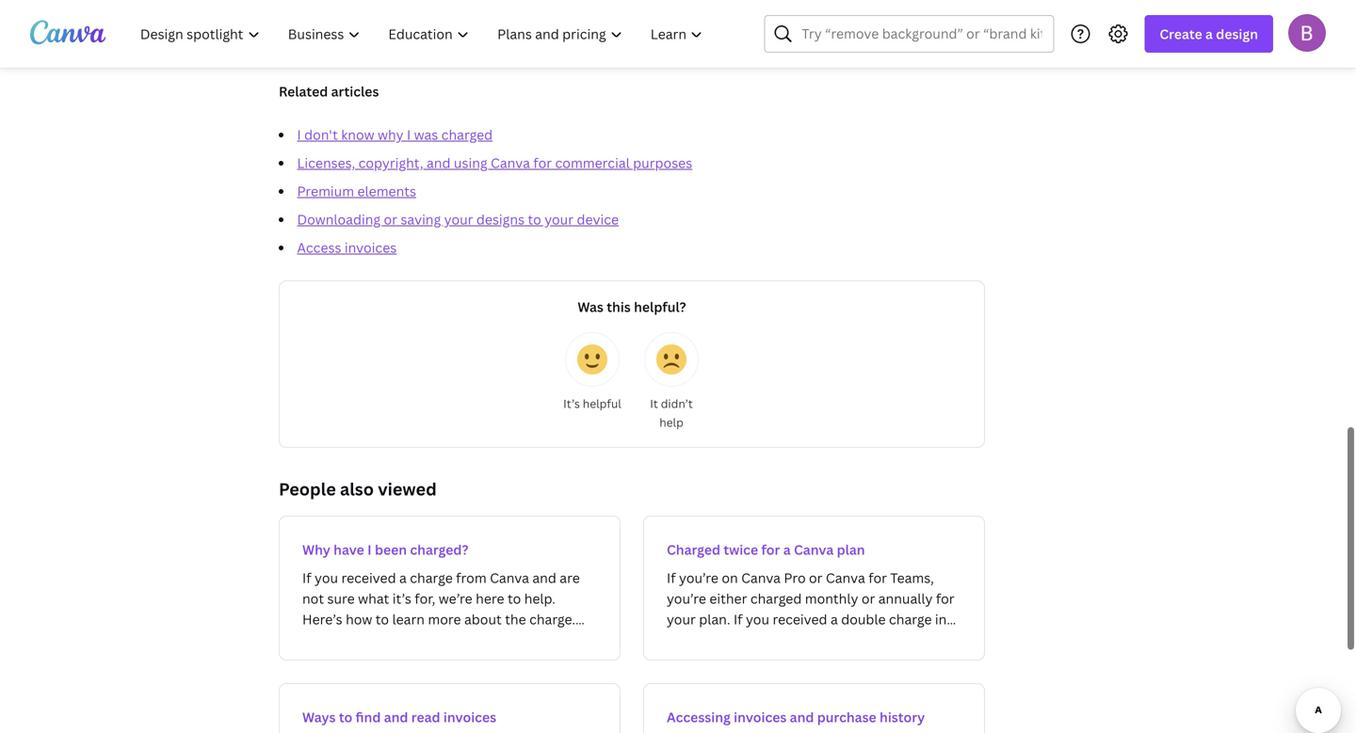 Task type: locate. For each thing, give the bounding box(es) containing it.
and for accessing
[[790, 709, 814, 727]]

i left don't
[[297, 126, 301, 144]]

😔 image
[[657, 345, 687, 375]]

licenses, copyright, and using canva for commercial purposes link
[[297, 154, 693, 172]]

access invoices link
[[297, 239, 397, 257]]

i left was
[[407, 126, 411, 144]]

or
[[384, 211, 398, 228]]

have
[[334, 541, 364, 559]]

device
[[577, 211, 619, 228]]

i right have
[[368, 541, 372, 559]]

your
[[444, 211, 473, 228], [545, 211, 574, 228]]

don't
[[304, 126, 338, 144]]

and
[[427, 154, 451, 172], [384, 709, 408, 727], [790, 709, 814, 727]]

i
[[297, 126, 301, 144], [407, 126, 411, 144], [368, 541, 372, 559]]

0 horizontal spatial a
[[784, 541, 791, 559]]

0 horizontal spatial canva
[[491, 154, 530, 172]]

canva right using
[[491, 154, 530, 172]]

0 vertical spatial to
[[528, 211, 541, 228]]

invoices
[[345, 239, 397, 257], [444, 709, 497, 727], [734, 709, 787, 727]]

1 horizontal spatial a
[[1206, 25, 1213, 43]]

know
[[341, 126, 375, 144]]

1 horizontal spatial your
[[545, 211, 574, 228]]

purchase
[[817, 709, 877, 727]]

canva left plan
[[794, 541, 834, 559]]

2 horizontal spatial and
[[790, 709, 814, 727]]

people also viewed
[[279, 478, 437, 501]]

1 vertical spatial to
[[339, 709, 353, 727]]

invoices down or
[[345, 239, 397, 257]]

read
[[411, 709, 440, 727]]

to
[[528, 211, 541, 228], [339, 709, 353, 727]]

find
[[356, 709, 381, 727]]

for right twice
[[762, 541, 780, 559]]

and down was
[[427, 154, 451, 172]]

invoices right read
[[444, 709, 497, 727]]

why
[[302, 541, 330, 559]]

ways to find and read invoices
[[302, 709, 497, 727]]

ways to find and read invoices link
[[279, 684, 621, 734]]

0 vertical spatial a
[[1206, 25, 1213, 43]]

and left purchase
[[790, 709, 814, 727]]

🙂 image
[[577, 345, 608, 375]]

0 vertical spatial canva
[[491, 154, 530, 172]]

Try "remove background" or "brand kit" search field
[[802, 16, 1042, 52]]

downloading or saving your designs to your device
[[297, 211, 619, 228]]

a left design at the right top
[[1206, 25, 1213, 43]]

accessing
[[667, 709, 731, 727]]

a
[[1206, 25, 1213, 43], [784, 541, 791, 559]]

0 horizontal spatial invoices
[[345, 239, 397, 257]]

1 horizontal spatial and
[[427, 154, 451, 172]]

2 horizontal spatial invoices
[[734, 709, 787, 727]]

charged twice for a canva plan link
[[643, 516, 985, 661]]

to right designs
[[528, 211, 541, 228]]

1 vertical spatial for
[[762, 541, 780, 559]]

0 horizontal spatial i
[[297, 126, 301, 144]]

your right saving
[[444, 211, 473, 228]]

1 vertical spatial canva
[[794, 541, 834, 559]]

your left device
[[545, 211, 574, 228]]

twice
[[724, 541, 758, 559]]

0 vertical spatial for
[[533, 154, 552, 172]]

a right twice
[[784, 541, 791, 559]]

for left commercial on the left of the page
[[533, 154, 552, 172]]

and right find
[[384, 709, 408, 727]]

it's helpful
[[564, 396, 622, 412]]

a inside dropdown button
[[1206, 25, 1213, 43]]

didn't
[[661, 396, 693, 412]]

i inside why have i been charged? link
[[368, 541, 372, 559]]

for
[[533, 154, 552, 172], [762, 541, 780, 559]]

helpful?
[[634, 298, 686, 316]]

related articles
[[279, 82, 379, 100]]

1 vertical spatial a
[[784, 541, 791, 559]]

accessing invoices and purchase history link
[[643, 684, 985, 734]]

licenses,
[[297, 154, 355, 172]]

top level navigation element
[[128, 15, 719, 53]]

create a design
[[1160, 25, 1259, 43]]

canva
[[491, 154, 530, 172], [794, 541, 834, 559]]

1 horizontal spatial i
[[368, 541, 372, 559]]

1 horizontal spatial canva
[[794, 541, 834, 559]]

access
[[297, 239, 341, 257]]

access invoices
[[297, 239, 397, 257]]

charged twice for a canva plan
[[667, 541, 865, 559]]

0 horizontal spatial your
[[444, 211, 473, 228]]

to left find
[[339, 709, 353, 727]]

invoices right accessing
[[734, 709, 787, 727]]



Task type: describe. For each thing, give the bounding box(es) containing it.
i don't know why i was charged
[[297, 126, 493, 144]]

0 horizontal spatial and
[[384, 709, 408, 727]]

was
[[578, 298, 604, 316]]

1 horizontal spatial invoices
[[444, 709, 497, 727]]

2 your from the left
[[545, 211, 574, 228]]

saving
[[401, 211, 441, 228]]

history
[[880, 709, 925, 727]]

0 horizontal spatial to
[[339, 709, 353, 727]]

it's
[[564, 396, 580, 412]]

designs
[[477, 211, 525, 228]]

copyright,
[[359, 154, 424, 172]]

licenses, copyright, and using canva for commercial purposes
[[297, 154, 693, 172]]

charged?
[[410, 541, 469, 559]]

viewed
[[378, 478, 437, 501]]

bob builder image
[[1289, 14, 1326, 52]]

why have i been charged? link
[[279, 516, 621, 661]]

accessing invoices and purchase history
[[667, 709, 925, 727]]

also
[[340, 478, 374, 501]]

canva for a
[[794, 541, 834, 559]]

ways
[[302, 709, 336, 727]]

using
[[454, 154, 488, 172]]

premium
[[297, 182, 354, 200]]

charged
[[442, 126, 493, 144]]

canva for using
[[491, 154, 530, 172]]

premium elements
[[297, 182, 416, 200]]

elements
[[358, 182, 416, 200]]

help
[[660, 415, 684, 431]]

1 horizontal spatial for
[[762, 541, 780, 559]]

0 horizontal spatial for
[[533, 154, 552, 172]]

charged
[[667, 541, 721, 559]]

purposes
[[633, 154, 693, 172]]

it
[[650, 396, 658, 412]]

invoices for accessing invoices and purchase history
[[734, 709, 787, 727]]

invoices for access invoices
[[345, 239, 397, 257]]

downloading or saving your designs to your device link
[[297, 211, 619, 228]]

related
[[279, 82, 328, 100]]

it didn't help
[[650, 396, 693, 431]]

create a design button
[[1145, 15, 1274, 53]]

create
[[1160, 25, 1203, 43]]

plan
[[837, 541, 865, 559]]

helpful
[[583, 396, 622, 412]]

articles
[[331, 82, 379, 100]]

2 horizontal spatial i
[[407, 126, 411, 144]]

1 horizontal spatial to
[[528, 211, 541, 228]]

and for licenses,
[[427, 154, 451, 172]]

commercial
[[555, 154, 630, 172]]

was this helpful?
[[578, 298, 686, 316]]

people
[[279, 478, 336, 501]]

been
[[375, 541, 407, 559]]

downloading
[[297, 211, 381, 228]]

was
[[414, 126, 438, 144]]

i don't know why i was charged link
[[297, 126, 493, 144]]

premium elements link
[[297, 182, 416, 200]]

design
[[1216, 25, 1259, 43]]

why
[[378, 126, 404, 144]]

1 your from the left
[[444, 211, 473, 228]]

this
[[607, 298, 631, 316]]

why have i been charged?
[[302, 541, 469, 559]]



Task type: vqa. For each thing, say whether or not it's contained in the screenshot.
"Charged twice for a Canva plan" 'link'
yes



